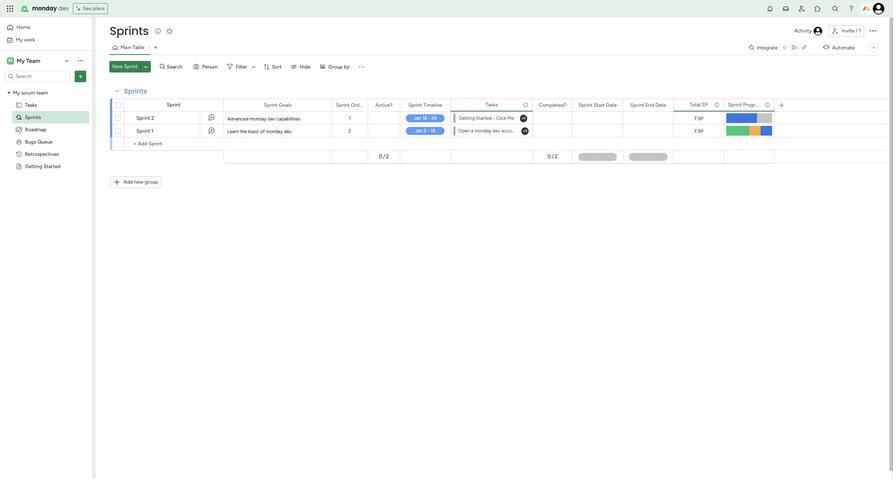 Task type: locate. For each thing, give the bounding box(es) containing it.
1 horizontal spatial tasks
[[486, 102, 498, 108]]

order
[[351, 102, 364, 108]]

table
[[133, 44, 145, 51]]

0 vertical spatial 1
[[859, 28, 861, 34]]

tasks up -
[[486, 102, 498, 108]]

sp
[[702, 102, 708, 108], [698, 116, 704, 121], [698, 129, 704, 134]]

collapse board header image
[[872, 45, 877, 51]]

goals
[[279, 102, 292, 108]]

0 vertical spatial sprints field
[[108, 23, 151, 39]]

sprint goals
[[264, 102, 292, 108]]

2 date from the left
[[656, 102, 666, 108]]

public board image for tasks
[[16, 102, 22, 108]]

sprints down angle down "icon"
[[124, 87, 147, 96]]

select product image
[[6, 5, 14, 12]]

0 vertical spatial sp
[[702, 102, 708, 108]]

start
[[594, 102, 605, 108]]

person
[[202, 64, 218, 70]]

my right caret down icon
[[13, 90, 20, 96]]

0 / 2
[[379, 154, 389, 160], [548, 154, 558, 160]]

1 column information image from the left
[[523, 102, 529, 108]]

getting
[[459, 116, 475, 121], [25, 163, 42, 170]]

2 vertical spatial 1
[[151, 128, 154, 134]]

main table button
[[109, 42, 150, 53]]

1 horizontal spatial 1
[[349, 116, 351, 121]]

0 vertical spatial 7
[[694, 116, 697, 121]]

see plans
[[83, 5, 105, 12]]

workspace selection element
[[7, 57, 41, 65]]

1 public board image from the top
[[16, 102, 22, 108]]

1 right invite
[[859, 28, 861, 34]]

capabilities
[[277, 116, 300, 122]]

Search in workspace field
[[15, 72, 60, 81]]

7 sp
[[694, 116, 704, 121], [694, 129, 704, 134]]

sprint 2
[[136, 115, 154, 121]]

getting down retrospectives
[[25, 163, 42, 170]]

v2 search image
[[160, 63, 165, 71]]

inbox image
[[783, 5, 790, 12]]

group by
[[329, 64, 350, 70]]

menu image
[[358, 63, 366, 70]]

1 vertical spatial getting
[[25, 163, 42, 170]]

started
[[476, 116, 492, 121], [44, 163, 60, 170]]

apps image
[[814, 5, 822, 12]]

sp inside 'field'
[[702, 102, 708, 108]]

list box
[[0, 85, 92, 270]]

my inside my work button
[[16, 37, 23, 43]]

/
[[856, 28, 858, 34], [383, 154, 385, 160], [552, 154, 554, 160]]

getting started
[[25, 163, 60, 170]]

dev down sprint goals field
[[268, 116, 276, 122]]

getting up 'open'
[[459, 116, 475, 121]]

caret down image
[[8, 90, 10, 95]]

0 horizontal spatial date
[[606, 102, 617, 108]]

roadmap
[[25, 127, 46, 133]]

Sprint Progress field
[[727, 101, 763, 109]]

1 0 / 2 from the left
[[379, 154, 389, 160]]

Sprint Start Date field
[[577, 101, 619, 109]]

see
[[83, 5, 91, 12]]

total
[[690, 102, 701, 108]]

dev
[[58, 4, 69, 13], [268, 116, 276, 122], [493, 128, 501, 134], [284, 129, 292, 134]]

group by button
[[317, 61, 354, 73]]

sprint order
[[336, 102, 364, 108]]

date right end
[[656, 102, 666, 108]]

1 inside button
[[859, 28, 861, 34]]

0 vertical spatial 7 sp
[[694, 116, 704, 121]]

advanced monday dev capabilities
[[227, 116, 300, 122]]

sprints field down angle down "icon"
[[122, 87, 149, 96]]

2 vertical spatial sprints
[[25, 114, 41, 120]]

sprints up 'main table' button
[[110, 23, 149, 39]]

2 horizontal spatial /
[[856, 28, 858, 34]]

sprints
[[110, 23, 149, 39], [124, 87, 147, 96], [25, 114, 41, 120]]

list box containing my scrum team
[[0, 85, 92, 270]]

public board image down scrum
[[16, 102, 22, 108]]

column information image right total sp 'field'
[[714, 102, 720, 108]]

/ inside button
[[856, 28, 858, 34]]

by
[[344, 64, 350, 70]]

work
[[24, 37, 35, 43]]

0 horizontal spatial 0
[[379, 154, 383, 160]]

2 column information image from the left
[[714, 102, 720, 108]]

advanced
[[227, 116, 249, 122]]

monday
[[32, 4, 57, 13], [250, 116, 267, 122], [475, 128, 492, 134], [266, 129, 283, 134]]

0 horizontal spatial getting
[[25, 163, 42, 170]]

0 horizontal spatial started
[[44, 163, 60, 170]]

1 vertical spatial sp
[[698, 116, 704, 121]]

learn
[[227, 129, 239, 134]]

help image
[[848, 5, 855, 12]]

0 vertical spatial started
[[476, 116, 492, 121]]

date
[[606, 102, 617, 108], [656, 102, 666, 108]]

2 vertical spatial sp
[[698, 129, 704, 134]]

0 horizontal spatial 0 / 2
[[379, 154, 389, 160]]

1 horizontal spatial /
[[552, 154, 554, 160]]

my right workspace icon
[[17, 57, 25, 64]]

sort button
[[261, 61, 286, 73]]

0
[[379, 154, 383, 160], [548, 154, 551, 160]]

of
[[260, 129, 265, 134]]

Sprint End Date field
[[629, 101, 668, 109]]

active?
[[376, 102, 393, 108]]

sprint for sprint 1
[[136, 128, 150, 134]]

0 vertical spatial public board image
[[16, 102, 22, 108]]

new
[[134, 179, 144, 185]]

2 7 from the top
[[694, 129, 697, 134]]

started inside list box
[[44, 163, 60, 170]]

bugs queue
[[25, 139, 52, 145]]

1 horizontal spatial 0 / 2
[[548, 154, 558, 160]]

monday up learn the basic of monday dev
[[250, 116, 267, 122]]

2 horizontal spatial 1
[[859, 28, 861, 34]]

plans
[[93, 5, 105, 12]]

Sprints field
[[108, 23, 151, 39], [122, 87, 149, 96]]

2 vertical spatial my
[[13, 90, 20, 96]]

column information image
[[523, 102, 529, 108], [714, 102, 720, 108]]

tasks down the 'my scrum team'
[[25, 102, 37, 108]]

home button
[[4, 22, 78, 33]]

1 0 from the left
[[379, 154, 383, 160]]

0 horizontal spatial column information image
[[523, 102, 529, 108]]

1 down the sprint order field
[[349, 116, 351, 121]]

my for my scrum team
[[13, 90, 20, 96]]

sprints field up 'main table' button
[[108, 23, 151, 39]]

options image
[[77, 73, 84, 80]]

sprints up roadmap
[[25, 114, 41, 120]]

0 vertical spatial my
[[16, 37, 23, 43]]

total sp
[[690, 102, 708, 108]]

2 0 from the left
[[548, 154, 551, 160]]

2
[[151, 115, 154, 121], [349, 128, 351, 134], [386, 154, 389, 160], [555, 154, 558, 160]]

1 vertical spatial 7
[[694, 129, 697, 134]]

add view image
[[154, 45, 157, 50]]

0 vertical spatial getting
[[459, 116, 475, 121]]

public board image for getting started
[[16, 163, 22, 170]]

tasks
[[486, 102, 498, 108], [25, 102, 37, 108]]

open
[[459, 128, 470, 134]]

basic
[[248, 129, 259, 134]]

column information image left completed?
[[523, 102, 529, 108]]

started down retrospectives
[[44, 163, 60, 170]]

option
[[0, 86, 92, 88]]

sprint
[[124, 64, 138, 70], [729, 102, 742, 108], [167, 102, 181, 108], [264, 102, 278, 108], [336, 102, 350, 108], [409, 102, 422, 108], [579, 102, 593, 108], [631, 102, 644, 108], [136, 115, 150, 121], [136, 128, 150, 134]]

scrum
[[21, 90, 35, 96]]

activity button
[[792, 25, 826, 37]]

date right 'start'
[[606, 102, 617, 108]]

invite / 1
[[842, 28, 861, 34]]

started left -
[[476, 116, 492, 121]]

7
[[694, 116, 697, 121], [694, 129, 697, 134]]

2 7 sp from the top
[[694, 129, 704, 134]]

1 date from the left
[[606, 102, 617, 108]]

1
[[859, 28, 861, 34], [349, 116, 351, 121], [151, 128, 154, 134]]

1 down sprint 2
[[151, 128, 154, 134]]

my
[[16, 37, 23, 43], [17, 57, 25, 64], [13, 90, 20, 96]]

1 vertical spatial 7 sp
[[694, 129, 704, 134]]

my inside list box
[[13, 90, 20, 96]]

sprint for sprint timeline
[[409, 102, 422, 108]]

1 horizontal spatial getting
[[459, 116, 475, 121]]

1 vertical spatial 1
[[349, 116, 351, 121]]

public board image left the getting started on the left top
[[16, 163, 22, 170]]

my for my team
[[17, 57, 25, 64]]

sprint start date
[[579, 102, 617, 108]]

new
[[112, 64, 123, 70]]

invite / 1 button
[[829, 25, 865, 37]]

end
[[646, 102, 654, 108]]

1 vertical spatial started
[[44, 163, 60, 170]]

1 horizontal spatial started
[[476, 116, 492, 121]]

1 horizontal spatial date
[[656, 102, 666, 108]]

1 vertical spatial sprints field
[[122, 87, 149, 96]]

open a monday dev account
[[459, 128, 519, 134]]

1 vertical spatial my
[[17, 57, 25, 64]]

team
[[36, 90, 48, 96]]

my inside workspace selection element
[[17, 57, 25, 64]]

search everything image
[[832, 5, 839, 12]]

1 vertical spatial public board image
[[16, 163, 22, 170]]

bugs
[[25, 139, 36, 145]]

1 horizontal spatial column information image
[[714, 102, 720, 108]]

my left work
[[16, 37, 23, 43]]

column information image
[[765, 102, 771, 108]]

1 horizontal spatial 0
[[548, 154, 551, 160]]

public board image
[[16, 102, 22, 108], [16, 163, 22, 170]]

dev down -
[[493, 128, 501, 134]]

2 public board image from the top
[[16, 163, 22, 170]]



Task type: describe. For each thing, give the bounding box(es) containing it.
dapulse integrations image
[[749, 45, 755, 50]]

monday up home button
[[32, 4, 57, 13]]

see plans button
[[73, 3, 108, 14]]

1 7 sp from the top
[[694, 116, 704, 121]]

dev left the "see"
[[58, 4, 69, 13]]

team
[[26, 57, 40, 64]]

my for my work
[[16, 37, 23, 43]]

sprint 1
[[136, 128, 154, 134]]

tasks inside field
[[486, 102, 498, 108]]

sort
[[272, 64, 282, 70]]

sprint for sprint end date
[[631, 102, 644, 108]]

hide
[[300, 64, 311, 70]]

new sprint
[[112, 64, 138, 70]]

sprint for sprint order
[[336, 102, 350, 108]]

monday dev
[[32, 4, 69, 13]]

Active? field
[[374, 101, 394, 109]]

my work
[[16, 37, 35, 43]]

0 horizontal spatial tasks
[[25, 102, 37, 108]]

sprint timeline
[[409, 102, 442, 108]]

sprint progress
[[729, 102, 763, 108]]

add new group
[[123, 179, 158, 185]]

column information image for tasks
[[523, 102, 529, 108]]

started for getting started - click me
[[476, 116, 492, 121]]

workspace image
[[7, 57, 14, 65]]

column information image for total sp
[[714, 102, 720, 108]]

my scrum team
[[13, 90, 48, 96]]

angle down image
[[144, 64, 148, 69]]

click
[[496, 116, 507, 121]]

Tasks field
[[484, 101, 500, 109]]

activity
[[795, 28, 812, 34]]

options image
[[869, 26, 878, 35]]

Sprint Timeline field
[[407, 101, 444, 109]]

account
[[502, 128, 519, 134]]

-
[[493, 116, 495, 121]]

learn the basic of monday dev
[[227, 129, 292, 134]]

autopilot image
[[824, 43, 830, 52]]

notifications image
[[767, 5, 774, 12]]

add new group button
[[110, 177, 161, 188]]

filter button
[[224, 61, 258, 73]]

my team
[[17, 57, 40, 64]]

monday right "of" on the top of the page
[[266, 129, 283, 134]]

0 horizontal spatial /
[[383, 154, 385, 160]]

home
[[17, 24, 30, 30]]

new sprint button
[[109, 61, 141, 73]]

dev down capabilities at left top
[[284, 129, 292, 134]]

sprints inside list box
[[25, 114, 41, 120]]

automate
[[833, 45, 855, 51]]

0 horizontal spatial 1
[[151, 128, 154, 134]]

0 vertical spatial sprints
[[110, 23, 149, 39]]

monday right a
[[475, 128, 492, 134]]

workspace options image
[[77, 57, 84, 64]]

integrate
[[757, 45, 778, 51]]

me
[[508, 116, 514, 121]]

maria williams image
[[873, 3, 885, 14]]

my work button
[[4, 34, 78, 46]]

getting for getting started - click me
[[459, 116, 475, 121]]

sprint end date
[[631, 102, 666, 108]]

started for getting started
[[44, 163, 60, 170]]

the
[[240, 129, 247, 134]]

add to favorites image
[[166, 27, 173, 34]]

getting for getting started
[[25, 163, 42, 170]]

Search field
[[165, 62, 187, 72]]

m
[[8, 58, 13, 64]]

invite
[[842, 28, 855, 34]]

main table
[[121, 44, 145, 51]]

arrow down image
[[250, 62, 258, 71]]

invite members image
[[799, 5, 806, 12]]

sprint for sprint progress
[[729, 102, 742, 108]]

retrospectives
[[25, 151, 59, 157]]

group
[[329, 64, 343, 70]]

filter
[[236, 64, 247, 70]]

queue
[[37, 139, 52, 145]]

1 7 from the top
[[694, 116, 697, 121]]

Sprint Goals field
[[262, 101, 294, 109]]

getting started - click me
[[459, 116, 514, 121]]

sprint for sprint
[[167, 102, 181, 108]]

date for sprint start date
[[606, 102, 617, 108]]

hide button
[[288, 61, 315, 73]]

Completed? field
[[537, 101, 569, 109]]

date for sprint end date
[[656, 102, 666, 108]]

progress
[[744, 102, 763, 108]]

2 0 / 2 from the left
[[548, 154, 558, 160]]

+ Add Sprint text field
[[128, 140, 220, 148]]

1 vertical spatial sprints
[[124, 87, 147, 96]]

a
[[471, 128, 474, 134]]

Total SP field
[[688, 101, 710, 109]]

sprint for sprint 2
[[136, 115, 150, 121]]

completed?
[[539, 102, 567, 108]]

Sprint Order field
[[334, 101, 366, 109]]

show board description image
[[154, 27, 162, 35]]

sprint inside button
[[124, 64, 138, 70]]

timeline
[[424, 102, 442, 108]]

sprint for sprint goals
[[264, 102, 278, 108]]

group
[[145, 179, 158, 185]]

main
[[121, 44, 131, 51]]

add
[[123, 179, 133, 185]]

person button
[[191, 61, 222, 73]]

sprint for sprint start date
[[579, 102, 593, 108]]



Task type: vqa. For each thing, say whether or not it's contained in the screenshot.
sp in the "field"
yes



